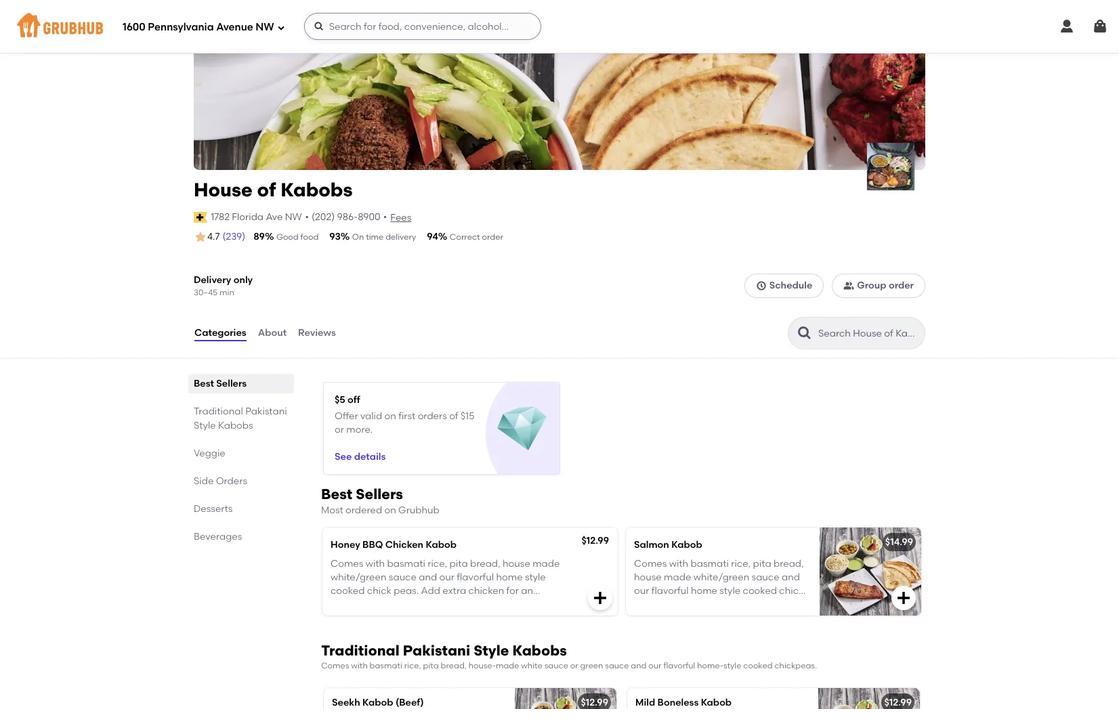 Task type: describe. For each thing, give the bounding box(es) containing it.
svg image inside schedule button
[[756, 281, 767, 292]]

order for group order
[[889, 280, 914, 291]]

group order
[[857, 280, 914, 291]]

sellers for best sellers most ordered on grubhub
[[356, 486, 403, 503]]

kabob right seekh
[[363, 697, 393, 709]]

food
[[301, 232, 319, 242]]

reviews
[[298, 327, 336, 339]]

group order button
[[832, 274, 926, 298]]

comes inside traditional pakistani style kabobs comes with basmati rice, pita bread, house-made white sauce or green sauce and our flavorful home-style cooked chickpeas.
[[321, 661, 349, 670]]

$5
[[335, 395, 345, 406]]

cooked for comes with basmati rice, pita bread, house made white/green sauce and our flavorful home style cooked chick peas. add extra chicken for an additional charge.
[[331, 586, 365, 597]]

made for comes with basmati rice, pita bread, house made white/green sauce and our flavorful home style cooked chick peas.
[[664, 572, 691, 584]]

mild boneless kabob image
[[819, 688, 920, 709]]

veggie tab
[[194, 447, 289, 461]]

4.7
[[207, 231, 220, 243]]

or inside traditional pakistani style kabobs comes with basmati rice, pita bread, house-made white sauce or green sauce and our flavorful home-style cooked chickpeas.
[[570, 661, 578, 670]]

94
[[427, 231, 438, 243]]

best sellers
[[194, 378, 247, 390]]

on for sellers
[[384, 505, 396, 516]]

traditional pakistani style kabobs tab
[[194, 405, 289, 433]]

cooked inside traditional pakistani style kabobs comes with basmati rice, pita bread, house-made white sauce or green sauce and our flavorful home-style cooked chickpeas.
[[743, 661, 773, 670]]

rice, for honey bbq chicken kabob
[[428, 558, 447, 570]]

house
[[194, 178, 253, 201]]

add
[[421, 586, 440, 597]]

home-
[[697, 661, 724, 670]]

promo image
[[497, 405, 547, 454]]

florida
[[232, 211, 264, 223]]

made inside traditional pakistani style kabobs comes with basmati rice, pita bread, house-made white sauce or green sauce and our flavorful home-style cooked chickpeas.
[[496, 661, 519, 670]]

nw for 1782 florida ave nw
[[285, 211, 302, 223]]

ave
[[266, 211, 283, 223]]

correct
[[450, 232, 480, 242]]

bbq
[[363, 539, 383, 551]]

people icon image
[[844, 281, 855, 292]]

kabobs for traditional pakistani style kabobs comes with basmati rice, pita bread, house-made white sauce or green sauce and our flavorful home-style cooked chickpeas.
[[513, 642, 567, 659]]

reviews button
[[298, 309, 337, 358]]

honey
[[331, 539, 360, 551]]

sauce inside comes with basmati rice, pita bread, house made white/green sauce and our flavorful home style cooked chick peas.
[[752, 572, 780, 584]]

seekh kabob (beef) image
[[515, 688, 617, 709]]

schedule button
[[744, 274, 824, 298]]

see details button
[[335, 445, 386, 469]]

salmon
[[634, 539, 669, 551]]

1 • from the left
[[305, 211, 309, 223]]

orders
[[418, 411, 447, 422]]

additional
[[331, 599, 378, 611]]

pennsylvania
[[148, 21, 214, 33]]

style for comes with basmati rice, pita bread, house made white/green sauce and our flavorful home style cooked chick peas.
[[720, 586, 741, 597]]

chick for comes with basmati rice, pita bread, house made white/green sauce and our flavorful home style cooked chick peas.
[[779, 586, 804, 597]]

extra
[[443, 586, 466, 597]]

traditional pakistani style kabobs
[[194, 406, 287, 432]]

desserts tab
[[194, 502, 289, 517]]

with inside traditional pakistani style kabobs comes with basmati rice, pita bread, house-made white sauce or green sauce and our flavorful home-style cooked chickpeas.
[[351, 661, 368, 670]]

and for honey bbq chicken kabob
[[419, 572, 437, 584]]

good food
[[276, 232, 319, 242]]

comes with basmati rice, pita bread, house made white/green sauce and our flavorful home style cooked chick peas. add extra chicken for an additional charge.
[[331, 558, 560, 611]]

pita for salmon kabob
[[753, 558, 772, 570]]

for
[[507, 586, 519, 597]]

89
[[254, 231, 265, 243]]

1 horizontal spatial kabobs
[[281, 178, 353, 201]]

kabob down home-
[[701, 697, 732, 709]]

style for traditional pakistani style kabobs
[[194, 420, 216, 432]]

order for correct order
[[482, 232, 503, 242]]

charge.
[[380, 599, 415, 611]]

min
[[220, 288, 234, 297]]

side orders
[[194, 476, 247, 487]]

best sellers tab
[[194, 377, 289, 391]]

kabobs for traditional pakistani style kabobs
[[218, 420, 253, 432]]

$14.99
[[885, 536, 913, 548]]

first
[[399, 411, 416, 422]]

caret left icon image
[[209, 16, 225, 32]]

(202)
[[312, 211, 335, 223]]

made for comes with basmati rice, pita bread, house made white/green sauce and our flavorful home style cooked chick peas. add extra chicken for an additional charge.
[[533, 558, 560, 570]]

house of kabobs logo image
[[867, 143, 915, 190]]

delivery only 30–45 min
[[194, 275, 253, 297]]

mild boneless kabob
[[636, 697, 732, 709]]

desserts
[[194, 504, 233, 515]]

most
[[321, 505, 343, 516]]

categories
[[194, 327, 246, 339]]

good
[[276, 232, 299, 242]]

only
[[234, 275, 253, 286]]

honey bbq chicken kabob
[[331, 539, 457, 551]]

1782 florida ave nw
[[211, 211, 302, 223]]

on
[[352, 232, 364, 242]]

peas. for kabob
[[634, 599, 659, 611]]

an
[[521, 586, 533, 597]]

chick for comes with basmati rice, pita bread, house made white/green sauce and our flavorful home style cooked chick peas. add extra chicken for an additional charge.
[[367, 586, 392, 597]]

peas. for bbq
[[394, 586, 419, 597]]

fees button
[[390, 211, 412, 226]]

see
[[335, 451, 352, 463]]

nw for 1600 pennsylvania avenue nw
[[256, 21, 274, 33]]

schedule
[[769, 280, 813, 291]]

salmon kabob
[[634, 539, 702, 551]]

valid
[[360, 411, 382, 422]]

1600
[[123, 21, 146, 33]]

kabob right chicken
[[426, 539, 457, 551]]

correct order
[[450, 232, 503, 242]]

and for salmon kabob
[[782, 572, 800, 584]]

basmati for bbq
[[387, 558, 425, 570]]

categories button
[[194, 309, 247, 358]]

sauce inside comes with basmati rice, pita bread, house made white/green sauce and our flavorful home style cooked chick peas. add extra chicken for an additional charge.
[[389, 572, 417, 584]]

more.
[[346, 424, 373, 436]]

or inside $5 off offer valid on first orders of $15 or more.
[[335, 424, 344, 436]]

svg image inside main navigation navigation
[[1059, 18, 1075, 35]]

see details
[[335, 451, 386, 463]]

Search for food, convenience, alcohol... search field
[[304, 13, 541, 40]]

offer
[[335, 411, 358, 422]]

chickpeas.
[[775, 661, 817, 670]]

986-
[[337, 211, 358, 223]]

our for salmon kabob
[[634, 586, 649, 597]]

details
[[354, 451, 386, 463]]

kabob right salmon
[[672, 539, 702, 551]]

pakistani for traditional pakistani style kabobs comes with basmati rice, pita bread, house-made white sauce or green sauce and our flavorful home-style cooked chickpeas.
[[403, 642, 470, 659]]

group
[[857, 280, 887, 291]]

seekh kabob (beef)
[[332, 697, 424, 709]]

off
[[348, 395, 360, 406]]

green
[[580, 661, 603, 670]]

grubhub
[[398, 505, 440, 516]]



Task type: vqa. For each thing, say whether or not it's contained in the screenshot.
Moe Coffee Logo on the bottom of page
no



Task type: locate. For each thing, give the bounding box(es) containing it.
sellers up ordered
[[356, 486, 403, 503]]

2 • from the left
[[383, 211, 387, 223]]

kabobs inside traditional pakistani style kabobs
[[218, 420, 253, 432]]

kabobs
[[281, 178, 353, 201], [218, 420, 253, 432], [513, 642, 567, 659]]

time
[[366, 232, 384, 242]]

0 vertical spatial home
[[496, 572, 523, 584]]

pita inside traditional pakistani style kabobs comes with basmati rice, pita bread, house-made white sauce or green sauce and our flavorful home-style cooked chickpeas.
[[423, 661, 439, 670]]

mild
[[636, 697, 655, 709]]

with for bbq
[[366, 558, 385, 570]]

0 vertical spatial peas.
[[394, 586, 419, 597]]

peas. up 'charge.'
[[394, 586, 419, 597]]

bread, inside comes with basmati rice, pita bread, house made white/green sauce and our flavorful home style cooked chick peas.
[[774, 558, 804, 570]]

(202) 986-8900 button
[[312, 211, 381, 224]]

1 horizontal spatial style
[[474, 642, 509, 659]]

white
[[521, 661, 543, 670]]

8900
[[358, 211, 381, 223]]

chick
[[367, 586, 392, 597], [779, 586, 804, 597]]

peas.
[[394, 586, 419, 597], [634, 599, 659, 611]]

fees
[[390, 212, 412, 223]]

comes
[[331, 558, 363, 570], [634, 558, 667, 570], [321, 661, 349, 670]]

0 horizontal spatial style
[[194, 420, 216, 432]]

sellers for best sellers
[[216, 378, 247, 390]]

pakistani
[[245, 406, 287, 418], [403, 642, 470, 659]]

flavorful for honey bbq chicken kabob
[[457, 572, 494, 584]]

0 vertical spatial svg image
[[1059, 18, 1075, 35]]

peas. down salmon
[[634, 599, 659, 611]]

bread,
[[470, 558, 501, 570], [774, 558, 804, 570], [441, 661, 467, 670]]

best up traditional pakistani style kabobs
[[194, 378, 214, 390]]

white/green down salmon kabob
[[694, 572, 750, 584]]

beverages
[[194, 531, 242, 543]]

or left the green
[[570, 661, 578, 670]]

peas. inside comes with basmati rice, pita bread, house made white/green sauce and our flavorful home style cooked chick peas. add extra chicken for an additional charge.
[[394, 586, 419, 597]]

or
[[335, 424, 344, 436], [570, 661, 578, 670]]

home inside comes with basmati rice, pita bread, house made white/green sauce and our flavorful home style cooked chick peas.
[[691, 586, 718, 597]]

on time delivery
[[352, 232, 416, 242]]

flavorful inside traditional pakistani style kabobs comes with basmati rice, pita bread, house-made white sauce or green sauce and our flavorful home-style cooked chickpeas.
[[664, 661, 695, 670]]

0 vertical spatial style
[[525, 572, 546, 584]]

cooked inside comes with basmati rice, pita bread, house made white/green sauce and our flavorful home style cooked chick peas.
[[743, 586, 777, 597]]

white/green for bbq
[[331, 572, 387, 584]]

$12.99 for seekh kabob (beef)
[[581, 697, 608, 709]]

orders
[[216, 476, 247, 487]]

order
[[482, 232, 503, 242], [889, 280, 914, 291]]

2 vertical spatial made
[[496, 661, 519, 670]]

kabobs inside traditional pakistani style kabobs comes with basmati rice, pita bread, house-made white sauce or green sauce and our flavorful home-style cooked chickpeas.
[[513, 642, 567, 659]]

comes down salmon
[[634, 558, 667, 570]]

our
[[439, 572, 455, 584], [634, 586, 649, 597], [649, 661, 662, 670]]

style up house-
[[474, 642, 509, 659]]

pakistani for traditional pakistani style kabobs
[[245, 406, 287, 418]]

2 white/green from the left
[[694, 572, 750, 584]]

2 on from the top
[[384, 505, 396, 516]]

house
[[503, 558, 530, 570], [634, 572, 662, 584]]

traditional
[[194, 406, 243, 418], [321, 642, 400, 659]]

1 horizontal spatial white/green
[[694, 572, 750, 584]]

2 horizontal spatial pita
[[753, 558, 772, 570]]

2 vertical spatial our
[[649, 661, 662, 670]]

traditional for traditional pakistani style kabobs
[[194, 406, 243, 418]]

basmati down salmon kabob
[[691, 558, 729, 570]]

flavorful left home-
[[664, 661, 695, 670]]

0 vertical spatial order
[[482, 232, 503, 242]]

white/green up additional
[[331, 572, 387, 584]]

• left (202)
[[305, 211, 309, 223]]

and inside comes with basmati rice, pita bread, house made white/green sauce and our flavorful home style cooked chick peas.
[[782, 572, 800, 584]]

rice, inside traditional pakistani style kabobs comes with basmati rice, pita bread, house-made white sauce or green sauce and our flavorful home-style cooked chickpeas.
[[404, 661, 421, 670]]

rice, inside comes with basmati rice, pita bread, house made white/green sauce and our flavorful home style cooked chick peas.
[[731, 558, 751, 570]]

1 chick from the left
[[367, 586, 392, 597]]

house for comes with basmati rice, pita bread, house made white/green sauce and our flavorful home style cooked chick peas. add extra chicken for an additional charge.
[[503, 558, 530, 570]]

0 vertical spatial our
[[439, 572, 455, 584]]

home down salmon kabob
[[691, 586, 718, 597]]

1 horizontal spatial bread,
[[470, 558, 501, 570]]

on inside $5 off offer valid on first orders of $15 or more.
[[385, 411, 396, 422]]

93
[[329, 231, 341, 243]]

best up most
[[321, 486, 353, 503]]

pakistani inside traditional pakistani style kabobs
[[245, 406, 287, 418]]

0 vertical spatial best
[[194, 378, 214, 390]]

comes for comes with basmati rice, pita bread, house made white/green sauce and our flavorful home style cooked chick peas. add extra chicken for an additional charge.
[[331, 558, 363, 570]]

0 vertical spatial flavorful
[[457, 572, 494, 584]]

Search House of Kabobs search field
[[817, 327, 921, 340]]

0 vertical spatial traditional
[[194, 406, 243, 418]]

home for salmon kabob
[[691, 586, 718, 597]]

cooked inside comes with basmati rice, pita bread, house made white/green sauce and our flavorful home style cooked chick peas. add extra chicken for an additional charge.
[[331, 586, 365, 597]]

our up "extra"
[[439, 572, 455, 584]]

0 horizontal spatial home
[[496, 572, 523, 584]]

1 vertical spatial best
[[321, 486, 353, 503]]

0 horizontal spatial kabobs
[[218, 420, 253, 432]]

1600 pennsylvania avenue nw
[[123, 21, 274, 33]]

star icon image
[[194, 230, 207, 244]]

our up mild
[[649, 661, 662, 670]]

1 vertical spatial style
[[720, 586, 741, 597]]

$15
[[461, 411, 475, 422]]

white/green inside comes with basmati rice, pita bread, house made white/green sauce and our flavorful home style cooked chick peas.
[[694, 572, 750, 584]]

style up veggie
[[194, 420, 216, 432]]

$5 off offer valid on first orders of $15 or more.
[[335, 395, 475, 436]]

1 vertical spatial on
[[384, 505, 396, 516]]

$12.99 for mild boneless kabob
[[885, 697, 912, 709]]

pakistani inside traditional pakistani style kabobs comes with basmati rice, pita bread, house-made white sauce or green sauce and our flavorful home-style cooked chickpeas.
[[403, 642, 470, 659]]

beverages tab
[[194, 530, 289, 544]]

1 horizontal spatial and
[[631, 661, 647, 670]]

comes inside comes with basmati rice, pita bread, house made white/green sauce and our flavorful home style cooked chick peas. add extra chicken for an additional charge.
[[331, 558, 363, 570]]

1 horizontal spatial best
[[321, 486, 353, 503]]

0 horizontal spatial made
[[496, 661, 519, 670]]

1 horizontal spatial svg image
[[756, 281, 767, 292]]

• left fees
[[383, 211, 387, 223]]

1 vertical spatial made
[[664, 572, 691, 584]]

best for best sellers most ordered on grubhub
[[321, 486, 353, 503]]

nw right avenue
[[256, 21, 274, 33]]

1782 florida ave nw button
[[210, 210, 303, 225]]

home up for
[[496, 572, 523, 584]]

traditional down additional
[[321, 642, 400, 659]]

1 horizontal spatial order
[[889, 280, 914, 291]]

0 horizontal spatial pakistani
[[245, 406, 287, 418]]

30–45
[[194, 288, 218, 297]]

white/green for kabob
[[694, 572, 750, 584]]

1 vertical spatial style
[[474, 642, 509, 659]]

1 vertical spatial order
[[889, 280, 914, 291]]

made inside comes with basmati rice, pita bread, house made white/green sauce and our flavorful home style cooked chick peas.
[[664, 572, 691, 584]]

1 horizontal spatial traditional
[[321, 642, 400, 659]]

seekh
[[332, 697, 360, 709]]

chick inside comes with basmati rice, pita bread, house made white/green sauce and our flavorful home style cooked chick peas. add extra chicken for an additional charge.
[[367, 586, 392, 597]]

1 horizontal spatial nw
[[285, 211, 302, 223]]

basmati inside traditional pakistani style kabobs comes with basmati rice, pita bread, house-made white sauce or green sauce and our flavorful home-style cooked chickpeas.
[[370, 661, 402, 670]]

1 vertical spatial peas.
[[634, 599, 659, 611]]

style inside traditional pakistani style kabobs comes with basmati rice, pita bread, house-made white sauce or green sauce and our flavorful home-style cooked chickpeas.
[[474, 642, 509, 659]]

1 vertical spatial kabobs
[[218, 420, 253, 432]]

basmati
[[387, 558, 425, 570], [691, 558, 729, 570], [370, 661, 402, 670]]

main navigation navigation
[[0, 0, 1119, 53]]

2 vertical spatial kabobs
[[513, 642, 567, 659]]

svg image
[[1059, 18, 1075, 35], [756, 281, 767, 292], [592, 590, 608, 606]]

0 horizontal spatial svg image
[[592, 590, 608, 606]]

traditional for traditional pakistani style kabobs comes with basmati rice, pita bread, house-made white sauce or green sauce and our flavorful home-style cooked chickpeas.
[[321, 642, 400, 659]]

flavorful for salmon kabob
[[652, 586, 689, 597]]

cooked for comes with basmati rice, pita bread, house made white/green sauce and our flavorful home style cooked chick peas.
[[743, 586, 777, 597]]

about
[[258, 327, 287, 339]]

with inside comes with basmati rice, pita bread, house made white/green sauce and our flavorful home style cooked chick peas.
[[669, 558, 689, 570]]

with inside comes with basmati rice, pita bread, house made white/green sauce and our flavorful home style cooked chick peas. add extra chicken for an additional charge.
[[366, 558, 385, 570]]

flavorful
[[457, 572, 494, 584], [652, 586, 689, 597], [664, 661, 695, 670]]

1 horizontal spatial rice,
[[428, 558, 447, 570]]

1782
[[211, 211, 230, 223]]

1 horizontal spatial pita
[[450, 558, 468, 570]]

delivery
[[194, 275, 231, 286]]

house-
[[469, 661, 496, 670]]

flavorful inside comes with basmati rice, pita bread, house made white/green sauce and our flavorful home style cooked chick peas. add extra chicken for an additional charge.
[[457, 572, 494, 584]]

0 horizontal spatial bread,
[[441, 661, 467, 670]]

our for honey bbq chicken kabob
[[439, 572, 455, 584]]

best for best sellers
[[194, 378, 214, 390]]

• (202) 986-8900 • fees
[[305, 211, 412, 223]]

sellers up traditional pakistani style kabobs
[[216, 378, 247, 390]]

0 horizontal spatial of
[[257, 178, 276, 201]]

0 horizontal spatial peas.
[[394, 586, 419, 597]]

1 vertical spatial or
[[570, 661, 578, 670]]

comes for comes with basmati rice, pita bread, house made white/green sauce and our flavorful home style cooked chick peas.
[[634, 558, 667, 570]]

0 vertical spatial pakistani
[[245, 406, 287, 418]]

side
[[194, 476, 214, 487]]

pita inside comes with basmati rice, pita bread, house made white/green sauce and our flavorful home style cooked chick peas.
[[753, 558, 772, 570]]

house inside comes with basmati rice, pita bread, house made white/green sauce and our flavorful home style cooked chick peas.
[[634, 572, 662, 584]]

our inside comes with basmati rice, pita bread, house made white/green sauce and our flavorful home style cooked chick peas. add extra chicken for an additional charge.
[[439, 572, 455, 584]]

order right correct
[[482, 232, 503, 242]]

delivery
[[386, 232, 416, 242]]

home for honey bbq chicken kabob
[[496, 572, 523, 584]]

flavorful inside comes with basmati rice, pita bread, house made white/green sauce and our flavorful home style cooked chick peas.
[[652, 586, 689, 597]]

$12.99
[[582, 535, 609, 547], [581, 697, 608, 709], [885, 697, 912, 709]]

traditional inside traditional pakistani style kabobs
[[194, 406, 243, 418]]

house inside comes with basmati rice, pita bread, house made white/green sauce and our flavorful home style cooked chick peas. add extra chicken for an additional charge.
[[503, 558, 530, 570]]

pakistani up house-
[[403, 642, 470, 659]]

basmati for kabob
[[691, 558, 729, 570]]

avenue
[[216, 21, 253, 33]]

1 vertical spatial home
[[691, 586, 718, 597]]

2 horizontal spatial rice,
[[731, 558, 751, 570]]

2 horizontal spatial made
[[664, 572, 691, 584]]

our down salmon
[[634, 586, 649, 597]]

style for comes with basmati rice, pita bread, house made white/green sauce and our flavorful home style cooked chick peas. add extra chicken for an additional charge.
[[525, 572, 546, 584]]

of left $15
[[449, 411, 458, 422]]

flavorful down salmon kabob
[[652, 586, 689, 597]]

style inside traditional pakistani style kabobs comes with basmati rice, pita bread, house-made white sauce or green sauce and our flavorful home-style cooked chickpeas.
[[724, 661, 742, 670]]

with for kabob
[[669, 558, 689, 570]]

subscription pass image
[[194, 212, 207, 223]]

made left white
[[496, 661, 519, 670]]

(beef)
[[396, 697, 424, 709]]

comes down honey
[[331, 558, 363, 570]]

about button
[[257, 309, 287, 358]]

svg image
[[1092, 18, 1109, 35], [313, 21, 324, 32], [277, 23, 285, 32], [896, 590, 912, 606]]

0 horizontal spatial house
[[503, 558, 530, 570]]

made up an
[[533, 558, 560, 570]]

1 vertical spatial sellers
[[356, 486, 403, 503]]

0 horizontal spatial sellers
[[216, 378, 247, 390]]

made inside comes with basmati rice, pita bread, house made white/green sauce and our flavorful home style cooked chick peas. add extra chicken for an additional charge.
[[533, 558, 560, 570]]

2 horizontal spatial kabobs
[[513, 642, 567, 659]]

0 vertical spatial kabobs
[[281, 178, 353, 201]]

chicken
[[385, 539, 424, 551]]

chicken
[[469, 586, 504, 597]]

0 horizontal spatial best
[[194, 378, 214, 390]]

style inside traditional pakistani style kabobs
[[194, 420, 216, 432]]

traditional pakistani style kabobs comes with basmati rice, pita bread, house-made white sauce or green sauce and our flavorful home-style cooked chickpeas.
[[321, 642, 817, 670]]

style inside comes with basmati rice, pita bread, house made white/green sauce and our flavorful home style cooked chick peas. add extra chicken for an additional charge.
[[525, 572, 546, 584]]

salmon kabob image
[[820, 528, 922, 616]]

1 vertical spatial traditional
[[321, 642, 400, 659]]

made
[[533, 558, 560, 570], [664, 572, 691, 584], [496, 661, 519, 670]]

and inside traditional pakistani style kabobs comes with basmati rice, pita bread, house-made white sauce or green sauce and our flavorful home-style cooked chickpeas.
[[631, 661, 647, 670]]

pita for honey bbq chicken kabob
[[450, 558, 468, 570]]

on inside the best sellers most ordered on grubhub
[[384, 505, 396, 516]]

flavorful up chicken
[[457, 572, 494, 584]]

on
[[385, 411, 396, 422], [384, 505, 396, 516]]

with down "bbq"
[[366, 558, 385, 570]]

cooked
[[331, 586, 365, 597], [743, 586, 777, 597], [743, 661, 773, 670]]

house up for
[[503, 558, 530, 570]]

1 horizontal spatial home
[[691, 586, 718, 597]]

2 vertical spatial svg image
[[592, 590, 608, 606]]

traditional down best sellers
[[194, 406, 243, 418]]

1 vertical spatial nw
[[285, 211, 302, 223]]

and
[[419, 572, 437, 584], [782, 572, 800, 584], [631, 661, 647, 670]]

sellers
[[216, 378, 247, 390], [356, 486, 403, 503]]

1 horizontal spatial or
[[570, 661, 578, 670]]

1 on from the top
[[385, 411, 396, 422]]

0 horizontal spatial and
[[419, 572, 437, 584]]

rice, inside comes with basmati rice, pita bread, house made white/green sauce and our flavorful home style cooked chick peas. add extra chicken for an additional charge.
[[428, 558, 447, 570]]

bread, inside comes with basmati rice, pita bread, house made white/green sauce and our flavorful home style cooked chick peas. add extra chicken for an additional charge.
[[470, 558, 501, 570]]

pita
[[450, 558, 468, 570], [753, 558, 772, 570], [423, 661, 439, 670]]

0 horizontal spatial •
[[305, 211, 309, 223]]

1 horizontal spatial chick
[[779, 586, 804, 597]]

house of kabobs
[[194, 178, 353, 201]]

pita inside comes with basmati rice, pita bread, house made white/green sauce and our flavorful home style cooked chick peas. add extra chicken for an additional charge.
[[450, 558, 468, 570]]

1 vertical spatial house
[[634, 572, 662, 584]]

2 vertical spatial style
[[724, 661, 742, 670]]

pakistani down best sellers tab
[[245, 406, 287, 418]]

2 horizontal spatial and
[[782, 572, 800, 584]]

on left first
[[385, 411, 396, 422]]

order inside button
[[889, 280, 914, 291]]

with up seekh
[[351, 661, 368, 670]]

boneless
[[658, 697, 699, 709]]

basmati up seekh kabob (beef)
[[370, 661, 402, 670]]

1 white/green from the left
[[331, 572, 387, 584]]

home inside comes with basmati rice, pita bread, house made white/green sauce and our flavorful home style cooked chick peas. add extra chicken for an additional charge.
[[496, 572, 523, 584]]

peas. inside comes with basmati rice, pita bread, house made white/green sauce and our flavorful home style cooked chick peas.
[[634, 599, 659, 611]]

0 vertical spatial or
[[335, 424, 344, 436]]

comes inside comes with basmati rice, pita bread, house made white/green sauce and our flavorful home style cooked chick peas.
[[634, 558, 667, 570]]

house for comes with basmati rice, pita bread, house made white/green sauce and our flavorful home style cooked chick peas.
[[634, 572, 662, 584]]

0 horizontal spatial rice,
[[404, 661, 421, 670]]

1 vertical spatial flavorful
[[652, 586, 689, 597]]

basmati inside comes with basmati rice, pita bread, house made white/green sauce and our flavorful home style cooked chick peas.
[[691, 558, 729, 570]]

of inside $5 off offer valid on first orders of $15 or more.
[[449, 411, 458, 422]]

1 horizontal spatial sellers
[[356, 486, 403, 503]]

veggie
[[194, 448, 225, 460]]

bread, for comes with basmati rice, pita bread, house made white/green sauce and our flavorful home style cooked chick peas.
[[774, 558, 804, 570]]

or down the offer
[[335, 424, 344, 436]]

0 horizontal spatial white/green
[[331, 572, 387, 584]]

kabobs up white
[[513, 642, 567, 659]]

1 horizontal spatial pakistani
[[403, 642, 470, 659]]

side orders tab
[[194, 474, 289, 489]]

on for off
[[385, 411, 396, 422]]

2 horizontal spatial bread,
[[774, 558, 804, 570]]

bread, for comes with basmati rice, pita bread, house made white/green sauce and our flavorful home style cooked chick peas. add extra chicken for an additional charge.
[[470, 558, 501, 570]]

(239)
[[223, 231, 245, 243]]

our inside traditional pakistani style kabobs comes with basmati rice, pita bread, house-made white sauce or green sauce and our flavorful home-style cooked chickpeas.
[[649, 661, 662, 670]]

1 horizontal spatial made
[[533, 558, 560, 570]]

0 horizontal spatial nw
[[256, 21, 274, 33]]

1 horizontal spatial •
[[383, 211, 387, 223]]

white/green
[[331, 572, 387, 584], [694, 572, 750, 584]]

style for traditional pakistani style kabobs comes with basmati rice, pita bread, house-made white sauce or green sauce and our flavorful home-style cooked chickpeas.
[[474, 642, 509, 659]]

with down salmon kabob
[[669, 558, 689, 570]]

house down salmon
[[634, 572, 662, 584]]

sellers inside tab
[[216, 378, 247, 390]]

style inside comes with basmati rice, pita bread, house made white/green sauce and our flavorful home style cooked chick peas.
[[720, 586, 741, 597]]

our inside comes with basmati rice, pita bread, house made white/green sauce and our flavorful home style cooked chick peas.
[[634, 586, 649, 597]]

comes with basmati rice, pita bread, house made white/green sauce and our flavorful home style cooked chick peas.
[[634, 558, 804, 611]]

of up the ave
[[257, 178, 276, 201]]

1 vertical spatial of
[[449, 411, 458, 422]]

sellers inside the best sellers most ordered on grubhub
[[356, 486, 403, 503]]

best
[[194, 378, 214, 390], [321, 486, 353, 503]]

0 horizontal spatial order
[[482, 232, 503, 242]]

2 horizontal spatial svg image
[[1059, 18, 1075, 35]]

2 vertical spatial flavorful
[[664, 661, 695, 670]]

traditional inside traditional pakistani style kabobs comes with basmati rice, pita bread, house-made white sauce or green sauce and our flavorful home-style cooked chickpeas.
[[321, 642, 400, 659]]

kabobs up the veggie tab
[[218, 420, 253, 432]]

ordered
[[346, 505, 382, 516]]

0 horizontal spatial traditional
[[194, 406, 243, 418]]

2 chick from the left
[[779, 586, 804, 597]]

1 horizontal spatial house
[[634, 572, 662, 584]]

0 vertical spatial style
[[194, 420, 216, 432]]

0 vertical spatial nw
[[256, 21, 274, 33]]

1 vertical spatial our
[[634, 586, 649, 597]]

0 horizontal spatial chick
[[367, 586, 392, 597]]

nw inside main navigation navigation
[[256, 21, 274, 33]]

chick inside comes with basmati rice, pita bread, house made white/green sauce and our flavorful home style cooked chick peas.
[[779, 586, 804, 597]]

0 vertical spatial sellers
[[216, 378, 247, 390]]

0 vertical spatial made
[[533, 558, 560, 570]]

best inside the best sellers most ordered on grubhub
[[321, 486, 353, 503]]

0 horizontal spatial or
[[335, 424, 344, 436]]

nw right the ave
[[285, 211, 302, 223]]

1 horizontal spatial peas.
[[634, 599, 659, 611]]

best sellers most ordered on grubhub
[[321, 486, 440, 516]]

white/green inside comes with basmati rice, pita bread, house made white/green sauce and our flavorful home style cooked chick peas. add extra chicken for an additional charge.
[[331, 572, 387, 584]]

nw inside button
[[285, 211, 302, 223]]

home
[[496, 572, 523, 584], [691, 586, 718, 597]]

1 horizontal spatial of
[[449, 411, 458, 422]]

and inside comes with basmati rice, pita bread, house made white/green sauce and our flavorful home style cooked chick peas. add extra chicken for an additional charge.
[[419, 572, 437, 584]]

0 vertical spatial of
[[257, 178, 276, 201]]

0 vertical spatial house
[[503, 558, 530, 570]]

0 vertical spatial on
[[385, 411, 396, 422]]

bread, inside traditional pakistani style kabobs comes with basmati rice, pita bread, house-made white sauce or green sauce and our flavorful home-style cooked chickpeas.
[[441, 661, 467, 670]]

on right ordered
[[384, 505, 396, 516]]

made down salmon kabob
[[664, 572, 691, 584]]

1 vertical spatial svg image
[[756, 281, 767, 292]]

comes up seekh
[[321, 661, 349, 670]]

search icon image
[[797, 325, 813, 342]]

rice, for salmon kabob
[[731, 558, 751, 570]]

order right the group
[[889, 280, 914, 291]]

0 horizontal spatial pita
[[423, 661, 439, 670]]

kabobs up (202)
[[281, 178, 353, 201]]

basmati down chicken
[[387, 558, 425, 570]]

basmati inside comes with basmati rice, pita bread, house made white/green sauce and our flavorful home style cooked chick peas. add extra chicken for an additional charge.
[[387, 558, 425, 570]]

1 vertical spatial pakistani
[[403, 642, 470, 659]]

•
[[305, 211, 309, 223], [383, 211, 387, 223]]

best inside tab
[[194, 378, 214, 390]]



